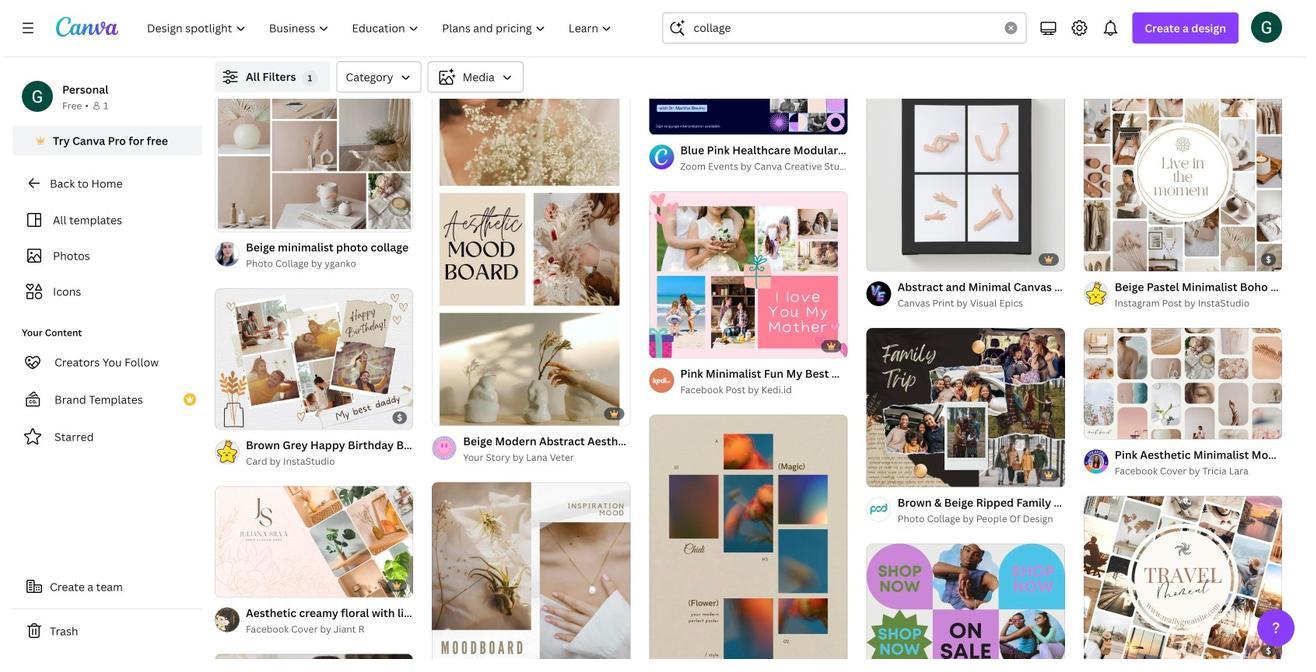 Task type: vqa. For each thing, say whether or not it's contained in the screenshot.
search field
yes



Task type: locate. For each thing, give the bounding box(es) containing it.
brown grey happy birthday best daddy card landscape image
[[215, 289, 413, 430]]

Search search field
[[694, 13, 995, 43]]

blue, orange & beige modern clean colorful collage poster image
[[649, 415, 848, 660]]

None search field
[[663, 12, 1027, 44]]

aesthetic creamy floral with line art facebook cover image
[[215, 486, 413, 598]]

pink aesthetic minimalist mood board photo collage facebook cover image
[[1084, 328, 1282, 440]]



Task type: describe. For each thing, give the bounding box(es) containing it.
beige pastel minimalist boho live in the moment  photo collage instagram post image
[[1084, 73, 1282, 272]]

brown & beige ripped family photo collage image
[[866, 329, 1065, 487]]

orange boho collage linkedin post image
[[215, 655, 413, 660]]

beige white aesthetic moodboard photo collage instagram story image
[[432, 483, 631, 660]]

1 filter options selected element
[[302, 70, 318, 86]]

blue pink healthcare modular objects zoom events header image
[[649, 73, 848, 135]]

top level navigation element
[[137, 12, 625, 44]]

abstract and minimal canvas print image
[[866, 73, 1065, 272]]

greg robinson image
[[1251, 11, 1282, 43]]

pink minimalist fun my best mother memories photo collage facebook post image
[[649, 192, 848, 358]]

green, pink, and blue y2k geometric photo collage instagram post image
[[866, 544, 1065, 660]]

beige minimalist photo collage image
[[215, 73, 413, 232]]

beige modern abstract aesthetic mood board photo collage instagram story image
[[432, 73, 631, 426]]

beige brown minimalist travel moment photo collage facebook post image
[[1084, 497, 1282, 660]]



